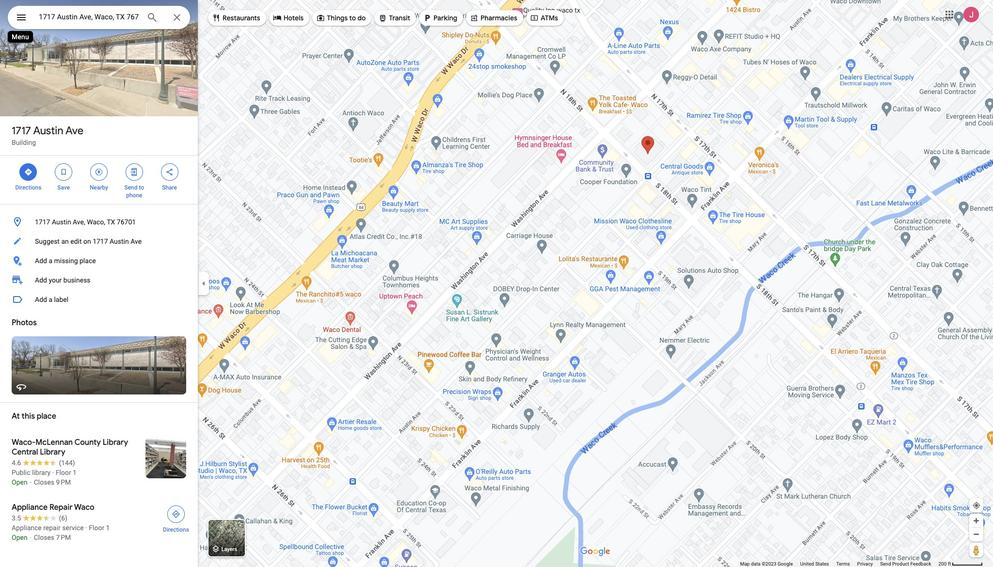 Task type: describe. For each thing, give the bounding box(es) containing it.
floor inside appliance repair service · floor 1 open ⋅ closes 7 pm
[[89, 525, 104, 532]]

layers
[[222, 547, 237, 553]]

ave,
[[73, 218, 85, 226]]


[[273, 13, 282, 23]]

waco,
[[87, 218, 105, 226]]

place inside button
[[80, 257, 96, 265]]

floor inside the 'public library · floor 1 open ⋅ closes 9 pm'
[[56, 469, 71, 477]]

1717 for ave,
[[35, 218, 50, 226]]

zoom out image
[[974, 531, 981, 539]]

1717 austin ave main content
[[0, 0, 198, 568]]

footer inside "google maps" element
[[741, 562, 939, 568]]

4.6
[[12, 460, 21, 467]]

add your business
[[35, 277, 91, 284]]

add for add a label
[[35, 296, 47, 304]]

show your location image
[[973, 502, 982, 511]]

 restaurants
[[212, 13, 260, 23]]

states
[[816, 562, 830, 567]]

ft
[[949, 562, 952, 567]]

76701
[[117, 218, 136, 226]]

open inside the 'public library · floor 1 open ⋅ closes 9 pm'
[[12, 479, 27, 487]]

share
[[162, 184, 177, 191]]

appliance for appliance repair waco
[[12, 503, 48, 513]]


[[530, 13, 539, 23]]

do
[[358, 14, 366, 22]]


[[317, 13, 325, 23]]

send product feedback button
[[881, 562, 932, 568]]

 atms
[[530, 13, 559, 23]]

map data ©2023 google
[[741, 562, 794, 567]]

7 pm
[[56, 534, 71, 542]]

1717 austin ave, waco, tx 76701
[[35, 218, 136, 226]]

an
[[61, 238, 69, 246]]

atms
[[541, 14, 559, 22]]

county
[[75, 438, 101, 448]]

suggest an edit on 1717 austin ave button
[[0, 232, 198, 251]]


[[379, 13, 387, 23]]

central
[[12, 448, 38, 458]]

waco-
[[12, 438, 36, 448]]

google account: james peterson  
(james.peterson1902@gmail.com) image
[[964, 7, 980, 22]]

open inside appliance repair service · floor 1 open ⋅ closes 7 pm
[[12, 534, 27, 542]]

1 horizontal spatial library
[[103, 438, 128, 448]]


[[95, 167, 103, 178]]

google maps element
[[0, 0, 994, 568]]

 pharmacies
[[470, 13, 518, 23]]

public
[[12, 469, 30, 477]]

200 ft
[[939, 562, 952, 567]]

add your business link
[[0, 271, 198, 290]]

send for send to phone
[[125, 184, 138, 191]]


[[165, 167, 174, 178]]

at
[[12, 412, 20, 422]]

add for add a missing place
[[35, 257, 47, 265]]

this
[[22, 412, 35, 422]]

suggest an edit on 1717 austin ave
[[35, 238, 142, 246]]

directions inside button
[[163, 527, 189, 534]]

add a missing place button
[[0, 251, 198, 271]]

service
[[62, 525, 84, 532]]


[[16, 11, 27, 24]]

 button
[[8, 6, 35, 31]]

appliance repair service · floor 1 open ⋅ closes 7 pm
[[12, 525, 110, 542]]

send for send product feedback
[[881, 562, 892, 567]]

send to phone
[[125, 184, 144, 199]]

 transit
[[379, 13, 411, 23]]

appliance repair waco
[[12, 503, 95, 513]]

privacy button
[[858, 562, 874, 568]]

your
[[49, 277, 62, 284]]

3.5
[[12, 515, 21, 523]]


[[59, 167, 68, 178]]

tx
[[107, 218, 115, 226]]

add a label button
[[0, 290, 198, 310]]

missing
[[54, 257, 78, 265]]

2 horizontal spatial 1717
[[93, 238, 108, 246]]

mclennan
[[36, 438, 73, 448]]

show street view coverage image
[[970, 544, 984, 558]]

pharmacies
[[481, 14, 518, 22]]

public library · floor 1 open ⋅ closes 9 pm
[[12, 469, 77, 487]]

waco-mclennan county library central library
[[12, 438, 128, 458]]

restaurants
[[223, 14, 260, 22]]

add for add your business
[[35, 277, 47, 284]]

privacy
[[858, 562, 874, 567]]

0 horizontal spatial place
[[37, 412, 56, 422]]

library
[[32, 469, 51, 477]]

repair
[[43, 525, 61, 532]]

⋅ inside appliance repair service · floor 1 open ⋅ closes 7 pm
[[29, 534, 32, 542]]

1717 austin ave, waco, tx 76701 button
[[0, 213, 198, 232]]

1 inside the 'public library · floor 1 open ⋅ closes 9 pm'
[[73, 469, 77, 477]]

1 inside appliance repair service · floor 1 open ⋅ closes 7 pm
[[106, 525, 110, 532]]

waco
[[74, 503, 95, 513]]

terms button
[[837, 562, 851, 568]]

austin for ave
[[33, 124, 63, 138]]

· inside the 'public library · floor 1 open ⋅ closes 9 pm'
[[52, 469, 54, 477]]



Task type: vqa. For each thing, say whether or not it's contained in the screenshot.


Task type: locate. For each thing, give the bounding box(es) containing it.
1 vertical spatial open
[[12, 534, 27, 542]]

ave inside 1717 austin ave building
[[66, 124, 84, 138]]

united states
[[801, 562, 830, 567]]

2 vertical spatial 1717
[[93, 238, 108, 246]]

austin
[[33, 124, 63, 138], [52, 218, 71, 226], [110, 238, 129, 246]]

1 down "(144)"
[[73, 469, 77, 477]]

1717
[[12, 124, 31, 138], [35, 218, 50, 226], [93, 238, 108, 246]]

a left 'label'
[[49, 296, 52, 304]]

0 vertical spatial place
[[80, 257, 96, 265]]

1 vertical spatial 1
[[106, 525, 110, 532]]

0 horizontal spatial to
[[139, 184, 144, 191]]

add inside button
[[35, 296, 47, 304]]

1 vertical spatial 1717
[[35, 218, 50, 226]]

0 vertical spatial ·
[[52, 469, 54, 477]]

collapse side panel image
[[198, 279, 209, 289]]

open down public on the bottom left of the page
[[12, 479, 27, 487]]

hotels
[[284, 14, 304, 22]]

1 vertical spatial ·
[[86, 525, 87, 532]]

ave
[[66, 124, 84, 138], [131, 238, 142, 246]]

1717 right on
[[93, 238, 108, 246]]

 parking
[[423, 13, 458, 23]]

 search field
[[8, 6, 190, 31]]

send
[[125, 184, 138, 191], [881, 562, 892, 567]]

1717 Austin Ave, Waco, TX 76701 field
[[8, 6, 190, 29]]

add inside button
[[35, 257, 47, 265]]

nearby
[[90, 184, 108, 191]]

austin down 76701
[[110, 238, 129, 246]]

2 ⋅ from the top
[[29, 534, 32, 542]]

ave inside suggest an edit on 1717 austin ave button
[[131, 238, 142, 246]]

google
[[778, 562, 794, 567]]

feedback
[[911, 562, 932, 567]]

appliance down 3.5
[[12, 525, 42, 532]]

0 vertical spatial 1
[[73, 469, 77, 477]]

⋅ inside the 'public library · floor 1 open ⋅ closes 9 pm'
[[29, 479, 32, 487]]

1 horizontal spatial ·
[[86, 525, 87, 532]]

2 add from the top
[[35, 277, 47, 284]]

phone
[[126, 192, 142, 199]]

· right service
[[86, 525, 87, 532]]

add left your
[[35, 277, 47, 284]]

0 vertical spatial appliance
[[12, 503, 48, 513]]

0 horizontal spatial library
[[40, 448, 65, 458]]

2 vertical spatial austin
[[110, 238, 129, 246]]

1 a from the top
[[49, 257, 52, 265]]

0 vertical spatial open
[[12, 479, 27, 487]]

send up phone
[[125, 184, 138, 191]]

place right 'this'
[[37, 412, 56, 422]]

directions
[[15, 184, 41, 191], [163, 527, 189, 534]]

1 horizontal spatial send
[[881, 562, 892, 567]]

1 horizontal spatial floor
[[89, 525, 104, 532]]

place down on
[[80, 257, 96, 265]]


[[212, 13, 221, 23]]

austin inside 1717 austin ave building
[[33, 124, 63, 138]]

1717 up building
[[12, 124, 31, 138]]

building
[[12, 139, 36, 147]]

to inside "send to phone"
[[139, 184, 144, 191]]

floor
[[56, 469, 71, 477], [89, 525, 104, 532]]

on
[[83, 238, 91, 246]]

austin up building
[[33, 124, 63, 138]]

directions inside actions for 1717 austin ave "region"
[[15, 184, 41, 191]]

to left do at the top
[[350, 14, 356, 22]]

none field inside 1717 austin ave, waco, tx 76701 field
[[39, 11, 139, 23]]

to inside  things to do
[[350, 14, 356, 22]]

3.5 stars 6 reviews image
[[12, 514, 67, 524]]

add a missing place
[[35, 257, 96, 265]]

0 vertical spatial add
[[35, 257, 47, 265]]

directions down 
[[15, 184, 41, 191]]

0 vertical spatial austin
[[33, 124, 63, 138]]

at this place
[[12, 412, 56, 422]]

0 vertical spatial send
[[125, 184, 138, 191]]

1 appliance from the top
[[12, 503, 48, 513]]

1717 inside 1717 austin ave building
[[12, 124, 31, 138]]

1 horizontal spatial 1
[[106, 525, 110, 532]]


[[130, 167, 139, 178]]

directions down directions image at the left bottom of the page
[[163, 527, 189, 534]]

place
[[80, 257, 96, 265], [37, 412, 56, 422]]

footer
[[741, 562, 939, 568]]

appliance inside appliance repair service · floor 1 open ⋅ closes 7 pm
[[12, 525, 42, 532]]

a inside button
[[49, 257, 52, 265]]

· inside appliance repair service · floor 1 open ⋅ closes 7 pm
[[86, 525, 87, 532]]

appliance for appliance repair service · floor 1 open ⋅ closes 7 pm
[[12, 525, 42, 532]]

add down suggest on the top of page
[[35, 257, 47, 265]]

edit
[[70, 238, 82, 246]]

1 closes from the top
[[34, 479, 54, 487]]

austin left ave,
[[52, 218, 71, 226]]

map
[[741, 562, 750, 567]]

floor right service
[[89, 525, 104, 532]]

data
[[752, 562, 761, 567]]

a inside button
[[49, 296, 52, 304]]

4.6 stars 144 reviews image
[[12, 459, 75, 468]]

1 horizontal spatial to
[[350, 14, 356, 22]]

0 horizontal spatial 1
[[73, 469, 77, 477]]

⋅ down 3.5 stars 6 reviews image
[[29, 534, 32, 542]]

closes down repair at the bottom of page
[[34, 534, 54, 542]]

0 vertical spatial ave
[[66, 124, 84, 138]]

1 ⋅ from the top
[[29, 479, 32, 487]]

add
[[35, 257, 47, 265], [35, 277, 47, 284], [35, 296, 47, 304]]

1 horizontal spatial directions
[[163, 527, 189, 534]]

things
[[327, 14, 348, 22]]

appliance up 3.5 stars 6 reviews image
[[12, 503, 48, 513]]

1 vertical spatial send
[[881, 562, 892, 567]]

0 horizontal spatial 1717
[[12, 124, 31, 138]]

1 vertical spatial place
[[37, 412, 56, 422]]

1 add from the top
[[35, 257, 47, 265]]

2 a from the top
[[49, 296, 52, 304]]

terms
[[837, 562, 851, 567]]

1 horizontal spatial place
[[80, 257, 96, 265]]

1717 for ave
[[12, 124, 31, 138]]

1717 austin ave building
[[12, 124, 84, 147]]

1 vertical spatial ave
[[131, 238, 142, 246]]

product
[[893, 562, 910, 567]]

(6)
[[59, 515, 67, 523]]

send inside "send to phone"
[[125, 184, 138, 191]]

0 horizontal spatial ·
[[52, 469, 54, 477]]

1 horizontal spatial ave
[[131, 238, 142, 246]]

photos
[[12, 318, 37, 328]]

floor up 9 pm
[[56, 469, 71, 477]]

0 vertical spatial floor
[[56, 469, 71, 477]]

add a label
[[35, 296, 69, 304]]

label
[[54, 296, 69, 304]]

a for missing
[[49, 257, 52, 265]]

a
[[49, 257, 52, 265], [49, 296, 52, 304]]

0 vertical spatial ⋅
[[29, 479, 32, 487]]

0 horizontal spatial directions
[[15, 184, 41, 191]]

united
[[801, 562, 815, 567]]

 things to do
[[317, 13, 366, 23]]

united states button
[[801, 562, 830, 568]]

zoom in image
[[974, 518, 981, 525]]

1 right service
[[106, 525, 110, 532]]

2 closes from the top
[[34, 534, 54, 542]]

1 vertical spatial a
[[49, 296, 52, 304]]

footer containing map data ©2023 google
[[741, 562, 939, 568]]

actions for 1717 austin ave region
[[0, 156, 198, 204]]


[[470, 13, 479, 23]]

0 horizontal spatial floor
[[56, 469, 71, 477]]

· right "library" at left bottom
[[52, 469, 54, 477]]

ave up 
[[66, 124, 84, 138]]

0 vertical spatial directions
[[15, 184, 41, 191]]

transit
[[389, 14, 411, 22]]

3 add from the top
[[35, 296, 47, 304]]

0 horizontal spatial ave
[[66, 124, 84, 138]]

to up phone
[[139, 184, 144, 191]]

open
[[12, 479, 27, 487], [12, 534, 27, 542]]

repair
[[49, 503, 73, 513]]

1 vertical spatial austin
[[52, 218, 71, 226]]

None field
[[39, 11, 139, 23]]

add left 'label'
[[35, 296, 47, 304]]

1 vertical spatial closes
[[34, 534, 54, 542]]

200
[[939, 562, 948, 567]]

0 vertical spatial closes
[[34, 479, 54, 487]]

1 vertical spatial appliance
[[12, 525, 42, 532]]

business
[[63, 277, 91, 284]]

austin for ave,
[[52, 218, 71, 226]]

closes down "library" at left bottom
[[34, 479, 54, 487]]

1 vertical spatial directions
[[163, 527, 189, 534]]

200 ft button
[[939, 562, 984, 567]]

1 vertical spatial to
[[139, 184, 144, 191]]

1 open from the top
[[12, 479, 27, 487]]

©2023
[[762, 562, 777, 567]]

closes inside the 'public library · floor 1 open ⋅ closes 9 pm'
[[34, 479, 54, 487]]

⋅ down public on the bottom left of the page
[[29, 479, 32, 487]]

save
[[57, 184, 70, 191]]

closes inside appliance repair service · floor 1 open ⋅ closes 7 pm
[[34, 534, 54, 542]]

2 appliance from the top
[[12, 525, 42, 532]]

1717 up suggest on the top of page
[[35, 218, 50, 226]]

9 pm
[[56, 479, 71, 487]]

1 vertical spatial ⋅
[[29, 534, 32, 542]]

a for label
[[49, 296, 52, 304]]

2 open from the top
[[12, 534, 27, 542]]

suggest
[[35, 238, 60, 246]]

0 vertical spatial a
[[49, 257, 52, 265]]


[[24, 167, 33, 178]]

appliance
[[12, 503, 48, 513], [12, 525, 42, 532]]

0 vertical spatial to
[[350, 14, 356, 22]]

0 vertical spatial 1717
[[12, 124, 31, 138]]

send left 'product'
[[881, 562, 892, 567]]

1 vertical spatial add
[[35, 277, 47, 284]]

2 vertical spatial add
[[35, 296, 47, 304]]

0 horizontal spatial send
[[125, 184, 138, 191]]

send inside button
[[881, 562, 892, 567]]

a left missing
[[49, 257, 52, 265]]

 hotels
[[273, 13, 304, 23]]

to
[[350, 14, 356, 22], [139, 184, 144, 191]]

library right county
[[103, 438, 128, 448]]

1
[[73, 469, 77, 477], [106, 525, 110, 532]]

library up 4.6 stars 144 reviews "image"
[[40, 448, 65, 458]]

ave down 76701
[[131, 238, 142, 246]]

1 vertical spatial floor
[[89, 525, 104, 532]]

1 horizontal spatial 1717
[[35, 218, 50, 226]]

directions button
[[157, 503, 195, 534]]

directions image
[[172, 511, 181, 519]]

open down 3.5
[[12, 534, 27, 542]]

parking
[[434, 14, 458, 22]]

send product feedback
[[881, 562, 932, 567]]

(144)
[[59, 460, 75, 467]]



